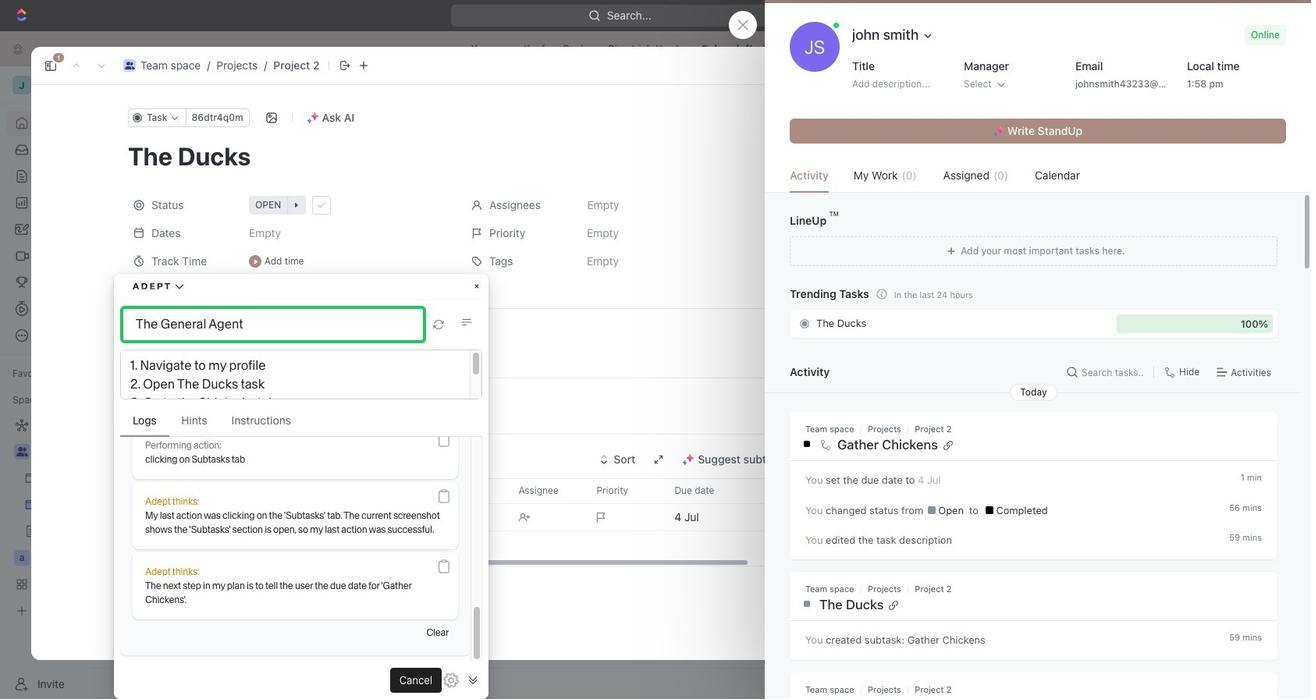 Task type: locate. For each thing, give the bounding box(es) containing it.
Search tasks.. text field
[[1082, 361, 1148, 384]]

sidebar navigation
[[0, 66, 199, 700]]

tab list
[[128, 391, 800, 435]]

task sidebar content section
[[905, 85, 1233, 661]]



Task type: vqa. For each thing, say whether or not it's contained in the screenshot.
tab list
yes



Task type: describe. For each thing, give the bounding box(es) containing it.
task sidebar navigation tab list
[[1240, 94, 1274, 651]]

user group image
[[16, 447, 28, 457]]

Edit task name text field
[[128, 141, 800, 171]]

user group image
[[125, 62, 134, 69]]



